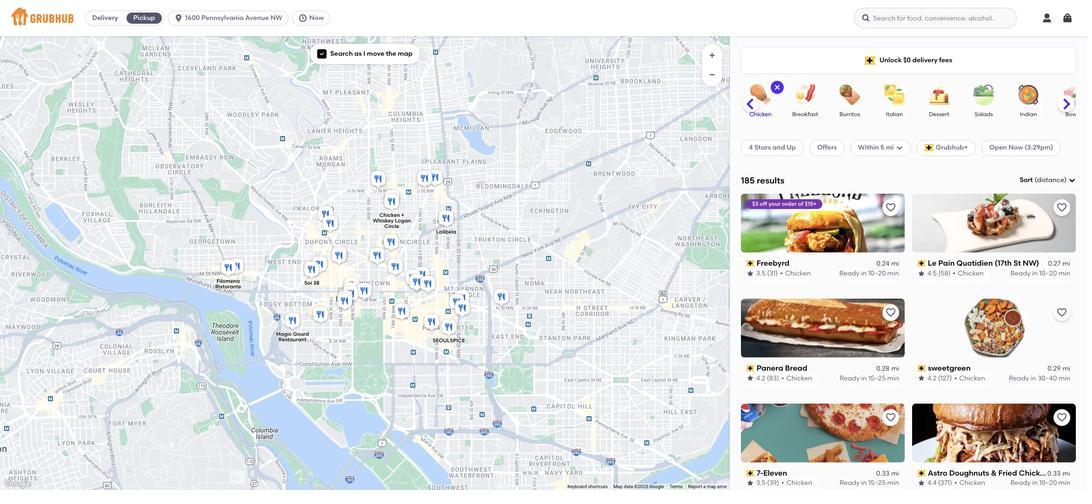 Task type: describe. For each thing, give the bounding box(es) containing it.
fees
[[939, 56, 952, 64]]

popeyes image
[[382, 233, 400, 253]]

save this restaurant image for sweetgreen
[[1056, 307, 1068, 318]]

save this restaurant button for doughnuts
[[1054, 410, 1070, 426]]

delivery
[[912, 56, 938, 64]]

5
[[880, 144, 884, 152]]

le pain quotidien (17th st nw) image
[[341, 284, 360, 305]]

min for freebyrd
[[887, 269, 899, 277]]

within 5 mi
[[858, 144, 894, 152]]

as
[[354, 50, 362, 58]]

0.33 for 7-eleven
[[876, 470, 889, 478]]

distance
[[1037, 176, 1064, 184]]

and
[[773, 144, 785, 152]]

burritos
[[840, 111, 860, 118]]

shake shack image
[[330, 245, 349, 265]]

&
[[991, 469, 997, 478]]

$3 off your order of $15+
[[752, 201, 817, 207]]

keyboard shortcuts
[[567, 485, 608, 490]]

freebyrd
[[757, 259, 789, 268]]

cornerstone cafe image
[[368, 246, 386, 267]]

logan
[[395, 218, 411, 224]]

10–20 for freebyrd
[[868, 269, 886, 277]]

4.5
[[928, 269, 937, 277]]

fried
[[998, 469, 1017, 478]]

burritos image
[[834, 85, 866, 105]]

astro doughnuts & fried chicken image
[[392, 302, 411, 323]]

min for sweetgreen
[[1059, 375, 1070, 382]]

(39)
[[767, 480, 779, 488]]

himalayan doko image
[[407, 273, 426, 293]]

bowls image
[[1057, 85, 1087, 105]]

30–40
[[1038, 375, 1057, 382]]

bantam king image
[[453, 299, 471, 319]]

1600
[[185, 14, 200, 22]]

mi for astro doughnuts & fried chicken
[[1062, 470, 1070, 478]]

search as i move the map
[[330, 50, 413, 58]]

freebyrd image
[[355, 282, 373, 302]]

save this restaurant image for le pain quotidien (17th st nw)
[[1056, 202, 1068, 213]]

salads
[[975, 111, 993, 118]]

15–25 for panera bread
[[868, 375, 886, 382]]

• for astro doughnuts & fried chicken
[[954, 480, 957, 488]]

©2023
[[634, 485, 648, 490]]

• chicken for panera bread
[[781, 375, 812, 382]]

i
[[363, 50, 365, 58]]

(3:29pm)
[[1025, 144, 1053, 152]]

a
[[703, 485, 706, 490]]

your
[[769, 201, 781, 207]]

shortcuts
[[588, 485, 608, 490]]

pizza corner image
[[369, 170, 387, 190]]

0.29 mi
[[1048, 365, 1070, 373]]

of
[[798, 201, 803, 207]]

• chicken for 7-eleven
[[782, 480, 812, 488]]

0 horizontal spatial map
[[398, 50, 413, 58]]

0.33 for astro doughnuts & fried chicken
[[1047, 470, 1061, 478]]

svg image inside field
[[1068, 177, 1076, 184]]

0.24
[[876, 260, 889, 268]]

bowls
[[1065, 111, 1081, 118]]

star icon image for astro doughnuts & fried chicken
[[918, 480, 925, 488]]

error
[[717, 485, 727, 490]]

grubhub plus flag logo image for unlock $0 delivery fees
[[865, 56, 876, 65]]

map data ©2023 google
[[613, 485, 664, 490]]

(17th
[[995, 259, 1012, 268]]

$3
[[752, 201, 758, 207]]

ready for le pain quotidien (17th st nw)
[[1011, 269, 1031, 277]]

chicken for le pain quotidien (17th st nw)
[[958, 269, 984, 277]]

move
[[367, 50, 384, 58]]

le pain quotidien (17th st nw)
[[928, 259, 1039, 268]]

subscription pass image for freebyrd
[[747, 261, 755, 267]]

save this restaurant image for 7-eleven
[[885, 412, 896, 424]]

chicken for astro doughnuts & fried chicken
[[959, 480, 985, 488]]

panera bread
[[757, 364, 807, 373]]

sort
[[1020, 176, 1033, 184]]

• for le pain quotidien (17th st nw)
[[953, 269, 955, 277]]

full kee image
[[452, 289, 471, 309]]

soi
[[304, 280, 312, 286]]

offers
[[817, 144, 837, 152]]

• chicken for sweetgreen
[[954, 375, 985, 382]]

magic gourd restaurant image
[[283, 311, 302, 332]]

in for le pain quotidien (17th st nw)
[[1032, 269, 1038, 277]]

filomena ristorante
[[215, 278, 241, 290]]

magic gourd restaurant
[[276, 331, 309, 343]]

0.29
[[1048, 365, 1061, 373]]

plus icon image
[[707, 51, 717, 60]]

ghion ethiopian restaurant image
[[425, 168, 444, 189]]

Search for food, convenience, alcohol... search field
[[854, 8, 1017, 28]]

delivery button
[[86, 11, 125, 26]]

astro doughnuts & fried chicken
[[928, 469, 1049, 478]]

ristorante
[[215, 284, 241, 290]]

dessert image
[[923, 85, 955, 105]]

• chicken for le pain quotidien (17th st nw)
[[953, 269, 984, 277]]

ready in 15–25 min for panera bread
[[840, 375, 899, 382]]

nw
[[270, 14, 282, 22]]

4 stars and up
[[749, 144, 796, 152]]

magic
[[276, 331, 292, 337]]

subscription pass image for 7-eleven
[[747, 471, 755, 477]]

min for 7-eleven
[[887, 480, 899, 488]]

off
[[760, 201, 767, 207]]

chicken right fried
[[1019, 469, 1049, 478]]

subscription pass image for le pain quotidien (17th st nw)
[[918, 261, 926, 267]]

4
[[749, 144, 753, 152]]

min for astro doughnuts & fried chicken
[[1058, 480, 1070, 488]]

7-
[[757, 469, 763, 478]]

pennsylvania
[[201, 14, 244, 22]]

0.27
[[1048, 260, 1061, 268]]

pain
[[938, 259, 955, 268]]

ready for freebyrd
[[839, 269, 859, 277]]

star icon image for sweetgreen
[[918, 375, 925, 383]]

le pain quotidien (17th st nw) logo image
[[912, 194, 1076, 253]]

svg image inside 1600 pennsylvania avenue nw button
[[174, 13, 183, 23]]

none field containing sort
[[1020, 176, 1076, 185]]

ready in 30–40 min
[[1009, 375, 1070, 382]]

data
[[624, 485, 633, 490]]

4.4 (371)
[[928, 480, 952, 488]]

sweetgreen logo image
[[912, 299, 1076, 358]]

now button
[[292, 11, 334, 26]]

minus icon image
[[707, 70, 717, 80]]

(58)
[[938, 269, 951, 277]]

delivery
[[92, 14, 118, 22]]

chicken image
[[744, 85, 777, 105]]

+
[[401, 213, 404, 219]]

• for panera bread
[[781, 375, 784, 382]]

star icon image for 7-eleven
[[747, 480, 754, 488]]

results
[[757, 175, 784, 186]]

arepa zone image
[[386, 257, 404, 278]]

spice 6 modern indian image
[[447, 293, 466, 313]]

(83)
[[767, 375, 779, 382]]

0 vertical spatial save this restaurant image
[[885, 202, 896, 213]]

open now (3:29pm)
[[989, 144, 1053, 152]]

3.5 (31)
[[756, 269, 778, 277]]

185
[[741, 175, 755, 186]]

ready in 10–20 min for freebyrd
[[839, 269, 899, 277]]

chicken inside the chicken + whiskey logan circle lalibela
[[379, 213, 400, 219]]

• for sweetgreen
[[954, 375, 957, 382]]

0.33 mi for 7-eleven
[[876, 470, 899, 478]]

sort ( distance )
[[1020, 176, 1067, 184]]

g.o.a.t. room image
[[412, 265, 431, 286]]

report a map error link
[[688, 485, 727, 490]]

freebyrd  logo image
[[741, 194, 905, 253]]

4.5 (58)
[[928, 269, 951, 277]]

dessert
[[929, 111, 949, 118]]

• chicken for freebyrd
[[780, 269, 811, 277]]

nw)
[[1023, 259, 1039, 268]]

chicken for panera bread
[[786, 375, 812, 382]]



Task type: locate. For each thing, give the bounding box(es) containing it.
1 vertical spatial 3.5
[[756, 480, 766, 488]]

terms
[[670, 485, 683, 490]]

• right (371)
[[954, 480, 957, 488]]

restaurant
[[278, 337, 306, 343]]

bread
[[785, 364, 807, 373]]

chicken down sweetgreen
[[959, 375, 985, 382]]

within
[[858, 144, 879, 152]]

(371)
[[938, 480, 952, 488]]

map right a
[[707, 485, 716, 490]]

lalibela
[[436, 229, 456, 235]]

star icon image left 4.5
[[918, 270, 925, 277]]

• chicken for astro doughnuts & fried chicken
[[954, 480, 985, 488]]

0.28 mi
[[876, 365, 899, 373]]

star icon image left 3.5 (31)
[[747, 270, 754, 277]]

baker's daughter eaton hotel image
[[404, 269, 422, 289]]

3.5 (39)
[[756, 480, 779, 488]]

whiskey
[[373, 218, 393, 224]]

ready in 15–25 min for 7-eleven
[[840, 480, 899, 488]]

0.33
[[876, 470, 889, 478], [1047, 470, 1061, 478]]

1 horizontal spatial grubhub plus flag logo image
[[925, 144, 934, 152]]

0 vertical spatial grubhub plus flag logo image
[[865, 56, 876, 65]]

avenue
[[245, 14, 269, 22]]

terms link
[[670, 485, 683, 490]]

map region
[[0, 15, 847, 491]]

svg image inside now 'button'
[[298, 13, 307, 23]]

ready for panera bread
[[840, 375, 860, 382]]

1 horizontal spatial now
[[1009, 144, 1023, 152]]

• chicken down sweetgreen
[[954, 375, 985, 382]]

• right (31)
[[780, 269, 783, 277]]

min for le pain quotidien (17th st nw)
[[1058, 269, 1070, 277]]

americas best wingstop image
[[415, 169, 434, 190]]

mi for freebyrd
[[891, 260, 899, 268]]

star icon image for panera bread
[[747, 375, 754, 383]]

0 vertical spatial 15–25
[[868, 375, 886, 382]]

subscription pass image for astro doughnuts & fried chicken
[[918, 471, 926, 477]]

star icon image left 4.2 (127)
[[918, 375, 925, 383]]

pickup button
[[125, 11, 164, 26]]

carvings image
[[311, 305, 330, 326]]

star icon image for freebyrd
[[747, 270, 754, 277]]

doughnuts
[[949, 469, 989, 478]]

now right open
[[1009, 144, 1023, 152]]

in for sweetgreen
[[1031, 375, 1036, 382]]

breakfast image
[[789, 85, 821, 105]]

1 vertical spatial subscription pass image
[[747, 366, 755, 372]]

ready for astro doughnuts & fried chicken
[[1011, 480, 1031, 488]]

ready in 10–20 min down fried
[[1011, 480, 1070, 488]]

grubhub plus flag logo image left unlock
[[865, 56, 876, 65]]

save this restaurant image
[[885, 202, 896, 213], [1056, 307, 1068, 318], [885, 412, 896, 424]]

10–20 for le pain quotidien (17th st nw)
[[1039, 269, 1057, 277]]

1 horizontal spatial 0.33
[[1047, 470, 1061, 478]]

3.5 down the 7-
[[756, 480, 766, 488]]

subscription pass image left freebyrd
[[747, 261, 755, 267]]

None field
[[1020, 176, 1076, 185]]

in for 7-eleven
[[861, 480, 867, 488]]

1 3.5 from the top
[[756, 269, 766, 277]]

map right the
[[398, 50, 413, 58]]

subscription pass image left the le
[[918, 261, 926, 267]]

main navigation navigation
[[0, 0, 1087, 36]]

ready in 10–20 min for le pain quotidien (17th st nw)
[[1011, 269, 1070, 277]]

indian image
[[1012, 85, 1045, 105]]

0 vertical spatial ready in 15–25 min
[[840, 375, 899, 382]]

grubhub+
[[936, 144, 968, 152]]

2 15–25 from the top
[[868, 480, 886, 488]]

grubhub plus flag logo image for grubhub+
[[925, 144, 934, 152]]

map
[[613, 485, 623, 490]]

chicken for freebyrd
[[785, 269, 811, 277]]

now inside 'button'
[[309, 14, 324, 22]]

svg image
[[1062, 13, 1073, 24], [298, 13, 307, 23], [861, 13, 871, 23], [774, 84, 781, 91], [896, 144, 903, 152]]

google image
[[2, 479, 33, 491]]

3.5 for freebyrd
[[756, 269, 766, 277]]

10–20 for astro doughnuts & fried chicken
[[1039, 480, 1057, 488]]

save this restaurant button for bread
[[882, 305, 899, 321]]

4.2 for sweetgreen
[[928, 375, 937, 382]]

min for panera bread
[[887, 375, 899, 382]]

in for freebyrd
[[861, 269, 867, 277]]

italian
[[886, 111, 903, 118]]

nando's peri-peri chicken image
[[330, 246, 348, 267]]

2 3.5 from the top
[[756, 480, 766, 488]]

• for freebyrd
[[780, 269, 783, 277]]

15–25 for 7-eleven
[[868, 480, 886, 488]]

save this restaurant button for pain
[[1054, 199, 1070, 216]]

1 15–25 from the top
[[868, 375, 886, 382]]

chicken
[[749, 111, 772, 118], [379, 213, 400, 219], [785, 269, 811, 277], [958, 269, 984, 277], [786, 375, 812, 382], [959, 375, 985, 382], [1019, 469, 1049, 478], [786, 480, 812, 488], [959, 480, 985, 488]]

1 vertical spatial map
[[707, 485, 716, 490]]

4.2 left "(127)"
[[928, 375, 937, 382]]

salads image
[[968, 85, 1000, 105]]

2 vertical spatial subscription pass image
[[918, 471, 926, 477]]

chicken up circle
[[379, 213, 400, 219]]

0.28
[[876, 365, 889, 373]]

0 vertical spatial subscription pass image
[[747, 261, 755, 267]]

save this restaurant image for astro doughnuts & fried chicken
[[1056, 412, 1068, 424]]

3.5 left (31)
[[756, 269, 766, 277]]

save this restaurant image for panera bread
[[885, 307, 896, 318]]

italian image
[[878, 85, 911, 105]]

)
[[1064, 176, 1067, 184]]

0 horizontal spatial 0.33 mi
[[876, 470, 899, 478]]

report a map error
[[688, 485, 727, 490]]

subscription pass image left sweetgreen
[[918, 366, 926, 372]]

1 vertical spatial 15–25
[[868, 480, 886, 488]]

chicken down eleven
[[786, 480, 812, 488]]

$15+
[[805, 201, 817, 207]]

chicken for sweetgreen
[[959, 375, 985, 382]]

1 vertical spatial ready in 15–25 min
[[840, 480, 899, 488]]

in for panera bread
[[861, 375, 867, 382]]

• for 7-eleven
[[782, 480, 784, 488]]

subscription pass image for sweetgreen
[[918, 366, 926, 372]]

yardbird southern table & bar image
[[418, 275, 437, 295]]

1 vertical spatial grubhub plus flag logo image
[[925, 144, 934, 152]]

doi moi image
[[383, 188, 401, 209]]

mi for sweetgreen
[[1062, 365, 1070, 373]]

subscription pass image left astro
[[918, 471, 926, 477]]

ready in 10–20 min down 0.24
[[839, 269, 899, 277]]

1 0.33 from the left
[[876, 470, 889, 478]]

0 horizontal spatial 0.33
[[876, 470, 889, 478]]

ready in 10–20 min down nw)
[[1011, 269, 1070, 277]]

star icon image left 3.5 (39)
[[747, 480, 754, 488]]

1 0.33 mi from the left
[[876, 470, 899, 478]]

7-eleven logo image
[[741, 404, 905, 463]]

filomena
[[216, 278, 240, 284]]

sweetgreen image
[[341, 281, 360, 302]]

chicken right (31)
[[785, 269, 811, 277]]

• chicken right (31)
[[780, 269, 811, 277]]

subscription pass image
[[918, 261, 926, 267], [747, 366, 755, 372], [918, 471, 926, 477]]

panera
[[757, 364, 783, 373]]

2 0.33 from the left
[[1047, 470, 1061, 478]]

eleven
[[763, 469, 787, 478]]

0 vertical spatial now
[[309, 14, 324, 22]]

1 horizontal spatial map
[[707, 485, 716, 490]]

svg image
[[1041, 13, 1053, 24], [174, 13, 183, 23], [319, 51, 325, 57], [1068, 177, 1076, 184]]

chicken down chicken image
[[749, 111, 772, 118]]

in for astro doughnuts & fried chicken
[[1032, 480, 1038, 488]]

soi 38 image
[[302, 260, 321, 281]]

call me chicken image
[[321, 214, 339, 235]]

chicken rico image
[[492, 288, 511, 308]]

unlock $0 delivery fees
[[879, 56, 952, 64]]

now
[[309, 14, 324, 22], [1009, 144, 1023, 152]]

2 4.2 from the left
[[928, 375, 937, 382]]

subscription pass image left the 7-
[[747, 471, 755, 477]]

mi for le pain quotidien (17th st nw)
[[1062, 260, 1070, 268]]

ready for 7-eleven
[[840, 480, 860, 488]]

(
[[1035, 176, 1037, 184]]

star icon image for le pain quotidien (17th st nw)
[[918, 270, 925, 277]]

save this restaurant image inside button
[[885, 412, 896, 424]]

asia nine bar & lounge image
[[422, 313, 441, 333]]

ready in 15–25 min
[[840, 375, 899, 382], [840, 480, 899, 488]]

lalibela image
[[437, 209, 455, 230]]

7 eleven image
[[342, 276, 361, 297]]

0 vertical spatial save this restaurant image
[[1056, 202, 1068, 213]]

• chicken down bread
[[781, 375, 812, 382]]

chicken for 7-eleven
[[786, 480, 812, 488]]

0 horizontal spatial now
[[309, 14, 324, 22]]

• chicken
[[780, 269, 811, 277], [953, 269, 984, 277], [781, 375, 812, 382], [954, 375, 985, 382], [782, 480, 812, 488], [954, 480, 985, 488]]

alero restaurant image
[[316, 205, 335, 225]]

panera bread image
[[336, 289, 354, 310]]

gourd
[[293, 331, 309, 337]]

7-eleven
[[757, 469, 787, 478]]

quotidien
[[956, 259, 993, 268]]

st
[[1014, 259, 1021, 268]]

le
[[928, 259, 936, 268]]

mi for 7-eleven
[[891, 470, 899, 478]]

4.2 (83)
[[756, 375, 779, 382]]

• right (83)
[[781, 375, 784, 382]]

indian
[[1020, 111, 1037, 118]]

0 horizontal spatial 4.2
[[756, 375, 765, 382]]

• chicken down doughnuts
[[954, 480, 985, 488]]

• chicken down quotidien
[[953, 269, 984, 277]]

0.33 mi
[[876, 470, 899, 478], [1047, 470, 1070, 478]]

astro doughnuts & fried chicken logo image
[[912, 404, 1076, 463]]

1 horizontal spatial 4.2
[[928, 375, 937, 382]]

• right (39)
[[782, 480, 784, 488]]

star icon image
[[747, 270, 754, 277], [918, 270, 925, 277], [747, 375, 754, 383], [918, 375, 925, 383], [747, 480, 754, 488], [918, 480, 925, 488]]

ready for sweetgreen
[[1009, 375, 1029, 382]]

0 vertical spatial map
[[398, 50, 413, 58]]

3.5 for 7-eleven
[[756, 480, 766, 488]]

sweetgreen
[[928, 364, 971, 373]]

chicken + whiskey logan circle lalibela
[[373, 213, 456, 235]]

2 0.33 mi from the left
[[1047, 470, 1070, 478]]

2 vertical spatial subscription pass image
[[747, 471, 755, 477]]

mi for panera bread
[[891, 365, 899, 373]]

chicken + whiskey logan circle image
[[382, 192, 401, 213]]

1 vertical spatial now
[[1009, 144, 1023, 152]]

chicken down quotidien
[[958, 269, 984, 277]]

chicken down bread
[[786, 375, 812, 382]]

1600 pennsylvania avenue nw
[[185, 14, 282, 22]]

0.33 mi for astro doughnuts & fried chicken
[[1047, 470, 1070, 478]]

now right nw
[[309, 14, 324, 22]]

2 vertical spatial save this restaurant image
[[1056, 412, 1068, 424]]

0 horizontal spatial grubhub plus flag logo image
[[865, 56, 876, 65]]

1 vertical spatial save this restaurant image
[[1056, 307, 1068, 318]]

0 vertical spatial 3.5
[[756, 269, 766, 277]]

seoulspice image
[[439, 318, 458, 338]]

roti mediterranean bowls, salads & pitas image
[[335, 292, 354, 312]]

2 vertical spatial save this restaurant image
[[885, 412, 896, 424]]

p.f. chang's image
[[310, 255, 329, 276]]

38
[[313, 280, 319, 286]]

subscription pass image left panera
[[747, 366, 755, 372]]

breakfast
[[792, 111, 818, 118]]

star icon image left 4.2 (83) on the right bottom
[[747, 375, 754, 383]]

save this restaurant button
[[882, 199, 899, 216], [1054, 199, 1070, 216], [882, 305, 899, 321], [1054, 305, 1070, 321], [882, 410, 899, 426], [1054, 410, 1070, 426]]

open
[[989, 144, 1007, 152]]

4.2 left (83)
[[756, 375, 765, 382]]

star icon image left 4.4
[[918, 480, 925, 488]]

1 4.2 from the left
[[756, 375, 765, 382]]

save this restaurant image
[[1056, 202, 1068, 213], [885, 307, 896, 318], [1056, 412, 1068, 424]]

subscription pass image
[[747, 261, 755, 267], [918, 366, 926, 372], [747, 471, 755, 477]]

• right (58)
[[953, 269, 955, 277]]

unlock
[[879, 56, 902, 64]]

up
[[787, 144, 796, 152]]

circle
[[384, 224, 399, 230]]

•
[[780, 269, 783, 277], [953, 269, 955, 277], [781, 375, 784, 382], [954, 375, 957, 382], [782, 480, 784, 488], [954, 480, 957, 488]]

stars
[[754, 144, 771, 152]]

subscription pass image for panera bread
[[747, 366, 755, 372]]

google
[[649, 485, 664, 490]]

4.2 for panera bread
[[756, 375, 765, 382]]

astro
[[928, 469, 947, 478]]

panera bread logo image
[[741, 299, 905, 358]]

1 ready in 15–25 min from the top
[[840, 375, 899, 382]]

1600 pennsylvania avenue nw button
[[168, 11, 292, 26]]

$0
[[903, 56, 911, 64]]

keyboard
[[567, 485, 587, 490]]

grubhub plus flag logo image left grubhub+
[[925, 144, 934, 152]]

1 vertical spatial save this restaurant image
[[885, 307, 896, 318]]

• right "(127)"
[[954, 375, 957, 382]]

2 ready in 15–25 min from the top
[[840, 480, 899, 488]]

• chicken right (39)
[[782, 480, 812, 488]]

chicken down doughnuts
[[959, 480, 985, 488]]

4.2
[[756, 375, 765, 382], [928, 375, 937, 382]]

(31)
[[767, 269, 778, 277]]

1 horizontal spatial 0.33 mi
[[1047, 470, 1070, 478]]

1 vertical spatial subscription pass image
[[918, 366, 926, 372]]

0 vertical spatial subscription pass image
[[918, 261, 926, 267]]

filomena ristorante image
[[219, 258, 237, 279]]

min
[[887, 269, 899, 277], [1058, 269, 1070, 277], [887, 375, 899, 382], [1059, 375, 1070, 382], [887, 480, 899, 488], [1058, 480, 1070, 488]]

grubhub plus flag logo image
[[865, 56, 876, 65], [925, 144, 934, 152]]

keyboard shortcuts button
[[567, 484, 608, 491]]

order
[[782, 201, 797, 207]]

save this restaurant button for eleven
[[882, 410, 899, 426]]

six street eats image
[[227, 257, 245, 277]]

ready in 10–20 min for astro doughnuts & fried chicken
[[1011, 480, 1070, 488]]

the
[[386, 50, 396, 58]]



Task type: vqa. For each thing, say whether or not it's contained in the screenshot.


